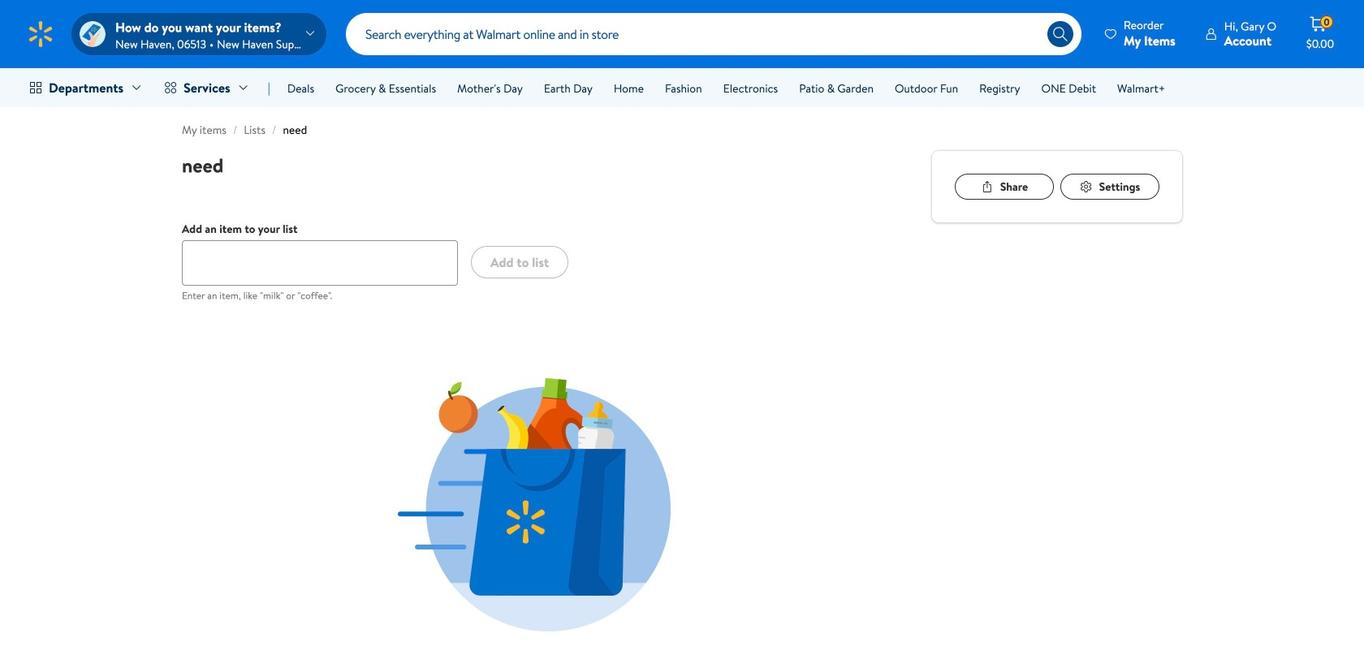 Task type: describe. For each thing, give the bounding box(es) containing it.
walmart homepage image
[[26, 19, 55, 49]]

Search search field
[[346, 13, 1082, 55]]



Task type: locate. For each thing, give the bounding box(es) containing it.
None text field
[[182, 240, 458, 286]]

 image
[[80, 21, 106, 47]]

search icon image
[[1053, 26, 1069, 42]]

Walmart Site-Wide search field
[[346, 13, 1082, 55]]



Task type: vqa. For each thing, say whether or not it's contained in the screenshot.
Walmart Homepage image
yes



